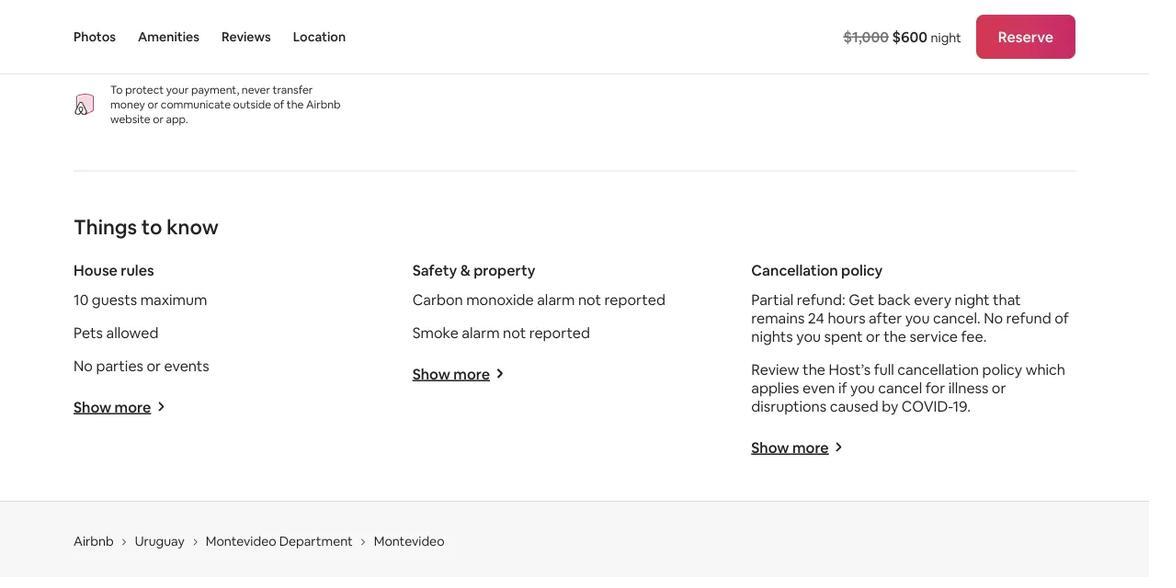 Task type: vqa. For each thing, say whether or not it's contained in the screenshot.
the before inside SEDONA, ARIZONA 341 MILES AWAY 5 NIGHTS · JAN 2 – 7 $1,929 TOTAL BEFORE TAXES
no



Task type: describe. For each thing, give the bounding box(es) containing it.
outside
[[233, 97, 271, 111]]

covid-
[[902, 397, 954, 416]]

transfer
[[273, 82, 313, 96]]

which
[[1026, 360, 1066, 379]]

hours
[[828, 309, 866, 328]]

show more for review
[[752, 438, 829, 457]]

cancel.
[[934, 309, 981, 328]]

$1,000 $600 night
[[844, 27, 962, 46]]

remains
[[752, 309, 805, 328]]

montevideo for montevideo
[[374, 533, 445, 549]]

money
[[110, 97, 145, 111]]

partial refund: get back every night that remains 24 hours after you cancel. no refund of nights you spent or the service fee.
[[752, 291, 1070, 346]]

contact host link
[[74, 16, 211, 60]]

parties
[[96, 357, 143, 376]]

host
[[156, 28, 189, 47]]

$600
[[893, 27, 928, 46]]

app.
[[166, 112, 188, 126]]

smoke alarm not reported
[[413, 324, 591, 342]]

by
[[882, 397, 899, 416]]

allowed
[[106, 324, 159, 342]]

get
[[849, 291, 875, 309]]

never
[[242, 82, 270, 96]]

photos
[[74, 29, 116, 45]]

airbnb link
[[74, 533, 114, 549]]

show more for smoke
[[413, 365, 490, 383]]

1 vertical spatial show more button
[[74, 398, 166, 417]]

you inside review the host's full cancellation policy which applies even if you cancel for illness or disruptions caused by covid-19.
[[851, 379, 876, 398]]

the inside to protect your payment, never transfer money or communicate outside of the airbnb website or app.
[[287, 97, 304, 111]]

every
[[915, 291, 952, 309]]

0 vertical spatial policy
[[842, 261, 883, 280]]

refund
[[1007, 309, 1052, 328]]

review the host's full cancellation policy which applies even if you cancel for illness or disruptions caused by covid-19.
[[752, 360, 1066, 416]]

show for smoke alarm not reported
[[413, 365, 451, 383]]

cancellation
[[898, 360, 980, 379]]

carbon monoxide alarm not reported
[[413, 291, 666, 309]]

reviews button
[[222, 0, 271, 74]]

uruguay link
[[135, 533, 185, 549]]

refund:
[[797, 291, 846, 309]]

house rules
[[74, 261, 154, 280]]

cancellation
[[752, 261, 839, 280]]

house
[[74, 261, 118, 280]]

$1,000
[[844, 27, 890, 46]]

0 horizontal spatial you
[[797, 327, 822, 346]]

&
[[461, 261, 471, 280]]

fee.
[[962, 327, 987, 346]]

no parties or events
[[74, 357, 209, 376]]

or left app.
[[153, 112, 164, 126]]

location button
[[293, 0, 346, 74]]

disruptions
[[752, 397, 827, 416]]

policy inside review the host's full cancellation policy which applies even if you cancel for illness or disruptions caused by covid-19.
[[983, 360, 1023, 379]]

know
[[167, 214, 219, 240]]

contact host
[[96, 28, 189, 47]]

0 vertical spatial not
[[579, 291, 602, 309]]

0 horizontal spatial more
[[115, 398, 151, 417]]

that
[[994, 291, 1022, 309]]

to
[[142, 214, 162, 240]]

0 horizontal spatial reported
[[530, 324, 591, 342]]

to protect your payment, never transfer money or communicate outside of the airbnb website or app.
[[110, 82, 341, 126]]

montevideo link
[[374, 533, 445, 549]]

10
[[74, 291, 89, 309]]

amenities button
[[138, 0, 200, 74]]

reserve
[[999, 27, 1054, 46]]

back
[[878, 291, 911, 309]]

review
[[752, 360, 800, 379]]

uruguay
[[135, 533, 185, 549]]

caused
[[830, 397, 879, 416]]

1 horizontal spatial reported
[[605, 291, 666, 309]]

or left events
[[147, 357, 161, 376]]

to
[[110, 82, 123, 96]]

spent
[[825, 327, 863, 346]]

for
[[926, 379, 946, 398]]

safety
[[413, 261, 457, 280]]

pets allowed
[[74, 324, 159, 342]]

photos button
[[74, 0, 116, 74]]

illness
[[949, 379, 989, 398]]

10 guests maximum
[[74, 291, 207, 309]]



Task type: locate. For each thing, give the bounding box(es) containing it.
or right spent
[[867, 327, 881, 346]]

alarm down monoxide
[[462, 324, 500, 342]]

1 vertical spatial more
[[115, 398, 151, 417]]

the left if
[[803, 360, 826, 379]]

show more button for review
[[752, 438, 844, 457]]

location
[[293, 29, 346, 45]]

2 vertical spatial the
[[803, 360, 826, 379]]

reported
[[605, 291, 666, 309], [530, 324, 591, 342]]

you right if
[[851, 379, 876, 398]]

more down disruptions
[[793, 438, 829, 457]]

of down transfer
[[274, 97, 284, 111]]

maximum
[[140, 291, 207, 309]]

airbnb inside to protect your payment, never transfer money or communicate outside of the airbnb website or app.
[[306, 97, 341, 111]]

policy left which at the bottom of page
[[983, 360, 1023, 379]]

0 horizontal spatial show more
[[74, 398, 151, 417]]

0 vertical spatial show more button
[[413, 365, 505, 383]]

nights
[[752, 327, 794, 346]]

more for smoke
[[454, 365, 490, 383]]

website
[[110, 112, 150, 126]]

1 vertical spatial alarm
[[462, 324, 500, 342]]

1 horizontal spatial show more
[[413, 365, 490, 383]]

or
[[148, 97, 158, 111], [153, 112, 164, 126], [867, 327, 881, 346], [147, 357, 161, 376], [992, 379, 1007, 398]]

1 vertical spatial of
[[1055, 309, 1070, 328]]

0 vertical spatial show
[[413, 365, 451, 383]]

not right monoxide
[[579, 291, 602, 309]]

1 vertical spatial policy
[[983, 360, 1023, 379]]

show down parties
[[74, 398, 111, 417]]

events
[[164, 357, 209, 376]]

1 vertical spatial reported
[[530, 324, 591, 342]]

more for review
[[793, 438, 829, 457]]

0 vertical spatial reported
[[605, 291, 666, 309]]

communicate
[[161, 97, 231, 111]]

no
[[984, 309, 1004, 328], [74, 357, 93, 376]]

airbnb down transfer
[[306, 97, 341, 111]]

the down transfer
[[287, 97, 304, 111]]

things to know
[[74, 214, 219, 240]]

of inside to protect your payment, never transfer money or communicate outside of the airbnb website or app.
[[274, 97, 284, 111]]

or inside "partial refund: get back every night that remains 24 hours after you cancel. no refund of nights you spent or the service fee."
[[867, 327, 881, 346]]

service
[[910, 327, 959, 346]]

2 vertical spatial show more button
[[752, 438, 844, 457]]

or inside review the host's full cancellation policy which applies even if you cancel for illness or disruptions caused by covid-19.
[[992, 379, 1007, 398]]

1 horizontal spatial montevideo
[[374, 533, 445, 549]]

0 horizontal spatial alarm
[[462, 324, 500, 342]]

1 vertical spatial the
[[884, 327, 907, 346]]

host's
[[829, 360, 871, 379]]

0 horizontal spatial airbnb
[[74, 533, 114, 549]]

more down no parties or events
[[115, 398, 151, 417]]

monoxide
[[467, 291, 534, 309]]

if
[[839, 379, 848, 398]]

cancellation policy
[[752, 261, 883, 280]]

montevideo for montevideo department
[[206, 533, 277, 549]]

of
[[274, 97, 284, 111], [1055, 309, 1070, 328]]

1 horizontal spatial no
[[984, 309, 1004, 328]]

payment,
[[191, 82, 239, 96]]

0 vertical spatial the
[[287, 97, 304, 111]]

you
[[906, 309, 930, 328], [797, 327, 822, 346], [851, 379, 876, 398]]

show more button down smoke
[[413, 365, 505, 383]]

2 horizontal spatial you
[[906, 309, 930, 328]]

no left refund
[[984, 309, 1004, 328]]

contact
[[96, 28, 153, 47]]

safety & property
[[413, 261, 536, 280]]

not down monoxide
[[503, 324, 526, 342]]

policy up get
[[842, 261, 883, 280]]

2 vertical spatial more
[[793, 438, 829, 457]]

0 horizontal spatial show
[[74, 398, 111, 417]]

show more down smoke
[[413, 365, 490, 383]]

1 horizontal spatial of
[[1055, 309, 1070, 328]]

0 vertical spatial airbnb
[[306, 97, 341, 111]]

night right $600
[[931, 29, 962, 46]]

0 horizontal spatial montevideo
[[206, 533, 277, 549]]

the
[[287, 97, 304, 111], [884, 327, 907, 346], [803, 360, 826, 379]]

0 horizontal spatial show more button
[[74, 398, 166, 417]]

0 horizontal spatial policy
[[842, 261, 883, 280]]

you left spent
[[797, 327, 822, 346]]

1 vertical spatial show
[[74, 398, 111, 417]]

no down pets
[[74, 357, 93, 376]]

night inside "partial refund: get back every night that remains 24 hours after you cancel. no refund of nights you spent or the service fee."
[[955, 291, 990, 309]]

or down protect
[[148, 97, 158, 111]]

1 vertical spatial airbnb
[[74, 533, 114, 549]]

1 horizontal spatial alarm
[[537, 291, 575, 309]]

guests
[[92, 291, 137, 309]]

0 vertical spatial more
[[454, 365, 490, 383]]

show down smoke
[[413, 365, 451, 383]]

smoke
[[413, 324, 459, 342]]

19.
[[954, 397, 971, 416]]

or right illness
[[992, 379, 1007, 398]]

show more button down parties
[[74, 398, 166, 417]]

2 horizontal spatial more
[[793, 438, 829, 457]]

1 horizontal spatial the
[[803, 360, 826, 379]]

0 horizontal spatial not
[[503, 324, 526, 342]]

2 vertical spatial show more
[[752, 438, 829, 457]]

policy
[[842, 261, 883, 280], [983, 360, 1023, 379]]

2 horizontal spatial show
[[752, 438, 790, 457]]

the inside review the host's full cancellation policy which applies even if you cancel for illness or disruptions caused by covid-19.
[[803, 360, 826, 379]]

protect
[[125, 82, 164, 96]]

not
[[579, 291, 602, 309], [503, 324, 526, 342]]

2 horizontal spatial show more
[[752, 438, 829, 457]]

night left that
[[955, 291, 990, 309]]

night
[[931, 29, 962, 46], [955, 291, 990, 309]]

show more down disruptions
[[752, 438, 829, 457]]

even
[[803, 379, 836, 398]]

1 horizontal spatial more
[[454, 365, 490, 383]]

alarm right monoxide
[[537, 291, 575, 309]]

things
[[74, 214, 137, 240]]

show more button down disruptions
[[752, 438, 844, 457]]

0 horizontal spatial no
[[74, 357, 93, 376]]

show more
[[413, 365, 490, 383], [74, 398, 151, 417], [752, 438, 829, 457]]

reviews
[[222, 29, 271, 45]]

no inside "partial refund: get back every night that remains 24 hours after you cancel. no refund of nights you spent or the service fee."
[[984, 309, 1004, 328]]

0 vertical spatial night
[[931, 29, 962, 46]]

carbon
[[413, 291, 463, 309]]

24
[[808, 309, 825, 328]]

1 vertical spatial show more
[[74, 398, 151, 417]]

1 horizontal spatial airbnb
[[306, 97, 341, 111]]

0 vertical spatial alarm
[[537, 291, 575, 309]]

1 montevideo from the left
[[206, 533, 277, 549]]

montevideo department link
[[206, 533, 353, 549]]

cancel
[[879, 379, 923, 398]]

the up full
[[884, 327, 907, 346]]

1 horizontal spatial you
[[851, 379, 876, 398]]

property
[[474, 261, 536, 280]]

night inside $1,000 $600 night
[[931, 29, 962, 46]]

department
[[279, 533, 353, 549]]

show for review the host's full cancellation policy which applies even if you cancel for illness or disruptions caused by covid-19.
[[752, 438, 790, 457]]

0 vertical spatial no
[[984, 309, 1004, 328]]

show more button
[[413, 365, 505, 383], [74, 398, 166, 417], [752, 438, 844, 457]]

pets
[[74, 324, 103, 342]]

show more button for smoke
[[413, 365, 505, 383]]

1 horizontal spatial not
[[579, 291, 602, 309]]

your
[[166, 82, 189, 96]]

0 horizontal spatial the
[[287, 97, 304, 111]]

show
[[413, 365, 451, 383], [74, 398, 111, 417], [752, 438, 790, 457]]

rules
[[121, 261, 154, 280]]

2 vertical spatial show
[[752, 438, 790, 457]]

2 montevideo from the left
[[374, 533, 445, 549]]

after
[[869, 309, 903, 328]]

airbnb
[[306, 97, 341, 111], [74, 533, 114, 549]]

show more down parties
[[74, 398, 151, 417]]

full
[[875, 360, 895, 379]]

you right the after
[[906, 309, 930, 328]]

2 horizontal spatial show more button
[[752, 438, 844, 457]]

1 horizontal spatial show more button
[[413, 365, 505, 383]]

of right refund
[[1055, 309, 1070, 328]]

partial
[[752, 291, 794, 309]]

more down 'smoke alarm not reported'
[[454, 365, 490, 383]]

1 vertical spatial no
[[74, 357, 93, 376]]

0 horizontal spatial of
[[274, 97, 284, 111]]

2 horizontal spatial the
[[884, 327, 907, 346]]

airbnb left uruguay link
[[74, 533, 114, 549]]

the inside "partial refund: get back every night that remains 24 hours after you cancel. no refund of nights you spent or the service fee."
[[884, 327, 907, 346]]

0 vertical spatial of
[[274, 97, 284, 111]]

show down disruptions
[[752, 438, 790, 457]]

montevideo
[[206, 533, 277, 549], [374, 533, 445, 549]]

1 horizontal spatial show
[[413, 365, 451, 383]]

applies
[[752, 379, 800, 398]]

of inside "partial refund: get back every night that remains 24 hours after you cancel. no refund of nights you spent or the service fee."
[[1055, 309, 1070, 328]]

0 vertical spatial show more
[[413, 365, 490, 383]]

1 vertical spatial night
[[955, 291, 990, 309]]

1 horizontal spatial policy
[[983, 360, 1023, 379]]

1 vertical spatial not
[[503, 324, 526, 342]]

more
[[454, 365, 490, 383], [115, 398, 151, 417], [793, 438, 829, 457]]

montevideo department
[[206, 533, 353, 549]]

amenities
[[138, 29, 200, 45]]

reserve button
[[977, 15, 1076, 59]]



